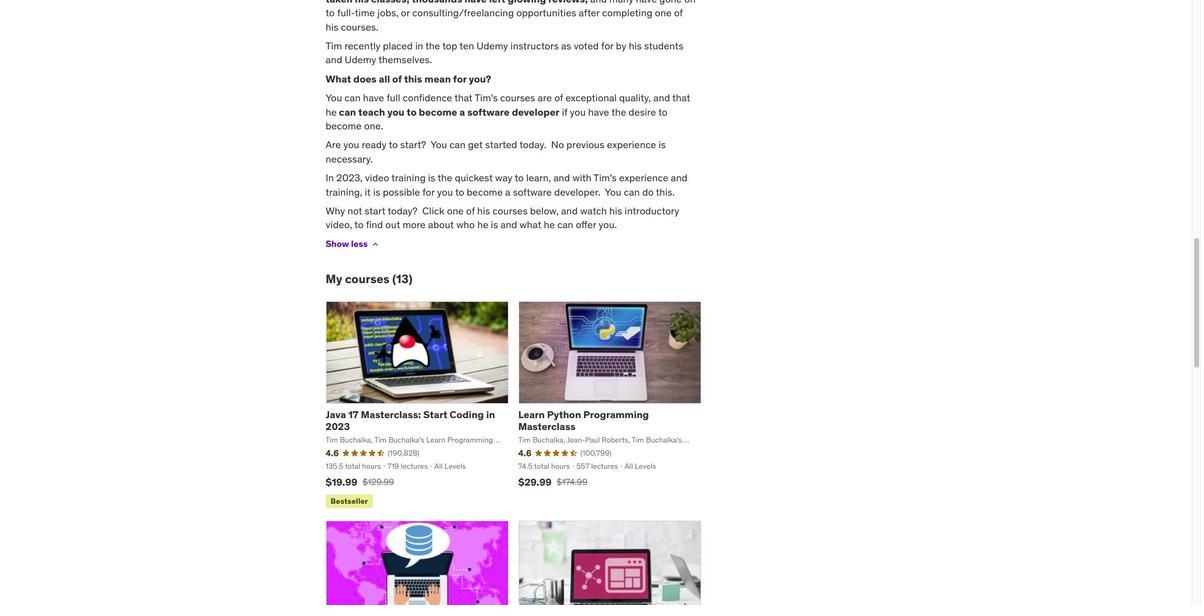 Task type: locate. For each thing, give the bounding box(es) containing it.
hours for $19.99
[[362, 462, 381, 471]]

and inside and many have gone on to full-time jobs, or consulting/freelancing opportunities after completing one of his courses.
[[590, 0, 607, 5]]

experience up do
[[619, 172, 669, 184]]

the inside tim recently placed in the top ten udemy instructors as voted for by his students and udemy themselves.
[[426, 39, 440, 52]]

to down confidence
[[407, 105, 417, 118]]

and left with on the top
[[554, 172, 570, 184]]

to inside the why not start today?  click one of his courses below, and watch his introductory video, to find out more about who he is and what he can offer you.
[[354, 219, 364, 231]]

1 horizontal spatial all levels
[[625, 462, 656, 471]]

is
[[659, 139, 666, 151], [428, 172, 436, 184], [373, 186, 380, 198]]

have inside if you have the desire to become one.
[[588, 105, 609, 118]]

learn inside java 17 masterclass: start coding in 2023 tim buchalka, tim buchalka's learn programming academy
[[426, 436, 446, 445]]

learn left python
[[518, 408, 545, 421]]

2 vertical spatial for
[[423, 186, 435, 198]]

who
[[456, 219, 475, 231]]

for inside in 2023, video training is the quickest way to learn, and with tim's experience and training, it is possible for you to become a software developer.  you can do this.
[[423, 186, 435, 198]]

tim recently placed in the top ten udemy instructors as voted for by his students and udemy themselves.
[[326, 39, 684, 66]]

become down confidence
[[419, 105, 457, 118]]

1 horizontal spatial all
[[625, 462, 633, 471]]

1 horizontal spatial in
[[486, 408, 495, 421]]

0 vertical spatial courses
[[500, 91, 535, 104]]

1 levels from the left
[[445, 462, 466, 471]]

he right who
[[477, 219, 489, 231]]

0 vertical spatial is
[[659, 139, 666, 151]]

of inside and many have gone on to full-time jobs, or consulting/freelancing opportunities after completing one of his courses.
[[674, 6, 683, 19]]

all down roberts, in the bottom right of the page
[[625, 462, 633, 471]]

academy inside learn python programming masterclass tim buchalka, jean-paul roberts, tim buchalka's learn programming academy
[[587, 446, 618, 456]]

all levels
[[434, 462, 466, 471], [625, 462, 656, 471]]

0 horizontal spatial total
[[345, 462, 360, 471]]

to inside and many have gone on to full-time jobs, or consulting/freelancing opportunities after completing one of his courses.
[[326, 6, 335, 19]]

programming for buchalka,
[[539, 446, 585, 456]]

buchalka, inside learn python programming masterclass tim buchalka, jean-paul roberts, tim buchalka's learn programming academy
[[533, 436, 566, 445]]

programming inside java 17 masterclass: start coding in 2023 tim buchalka, tim buchalka's learn programming academy
[[447, 436, 493, 445]]

2 all levels from the left
[[625, 462, 656, 471]]

2 vertical spatial become
[[467, 186, 503, 198]]

0 horizontal spatial in
[[415, 39, 423, 52]]

and many have gone on to full-time jobs, or consulting/freelancing opportunities after completing one of his courses.
[[326, 0, 696, 33]]

have up the teach
[[363, 91, 384, 104]]

and up the he can
[[561, 205, 578, 217]]

for down training
[[423, 186, 435, 198]]

show less button
[[326, 232, 380, 257]]

1 hours from the left
[[362, 462, 381, 471]]

74.5 total hours
[[518, 462, 570, 471]]

in up themselves.
[[415, 39, 423, 52]]

1 horizontal spatial lectures
[[591, 462, 618, 471]]

to inside if you have the desire to become one.
[[659, 105, 668, 118]]

you right if
[[570, 105, 586, 118]]

1 horizontal spatial for
[[453, 72, 467, 85]]

you can have full confidence that tim's courses are of exceptional quality, and that he
[[326, 91, 691, 118]]

0 vertical spatial one
[[655, 6, 672, 19]]

0 vertical spatial programming
[[584, 408, 649, 421]]

and up the 'desire'
[[654, 91, 670, 104]]

what
[[520, 219, 542, 231]]

0 horizontal spatial have
[[363, 91, 384, 104]]

4 tim from the left
[[632, 436, 644, 445]]

udemy
[[477, 39, 508, 52]]

1 vertical spatial become
[[326, 120, 362, 132]]

2 vertical spatial programming
[[539, 446, 585, 456]]

0 horizontal spatial levels
[[445, 462, 466, 471]]

0 horizontal spatial all levels
[[434, 462, 466, 471]]

have for full
[[363, 91, 384, 104]]

become up are
[[326, 120, 362, 132]]

started
[[485, 139, 517, 151]]

lectures
[[401, 462, 428, 471], [591, 462, 618, 471]]

programming down jean-
[[539, 446, 585, 456]]

total
[[345, 462, 360, 471], [534, 462, 550, 471]]

and inside you can have full confidence that tim's courses are of exceptional quality, and that he
[[654, 91, 670, 104]]

of inside you can have full confidence that tim's courses are of exceptional quality, and that he
[[554, 91, 563, 104]]

software down learn,
[[513, 186, 552, 198]]

today?
[[388, 205, 418, 217]]

is right "it"
[[373, 186, 380, 198]]

experience inside in 2023, video training is the quickest way to learn, and with tim's experience and training, it is possible for you to become a software developer.  you can do this.
[[619, 172, 669, 184]]

4.6
[[326, 448, 339, 459], [518, 448, 532, 459]]

voted
[[574, 39, 599, 52]]

can left get at the top left
[[450, 139, 466, 151]]

0 horizontal spatial one
[[447, 205, 464, 217]]

0 horizontal spatial lectures
[[401, 462, 428, 471]]

(13)
[[392, 271, 413, 286]]

that up can teach you to become a software developer
[[455, 91, 473, 104]]

total right the '74.5'
[[534, 462, 550, 471]]

lectures down 100799 reviews element
[[591, 462, 618, 471]]

experience down the 'desire'
[[607, 139, 656, 151]]

bestseller
[[331, 497, 368, 506]]

$19.99 $129.99
[[326, 476, 394, 488]]

in right "coding"
[[486, 408, 495, 421]]

1 horizontal spatial software
[[513, 186, 552, 198]]

you
[[326, 91, 342, 104]]

0 horizontal spatial all
[[434, 462, 443, 471]]

1 vertical spatial programming
[[447, 436, 493, 445]]

1 lectures from the left
[[401, 462, 428, 471]]

1 horizontal spatial one
[[655, 6, 672, 19]]

0 vertical spatial for
[[601, 39, 614, 52]]

exceptional
[[566, 91, 617, 104]]

he down you
[[326, 105, 337, 118]]

tim up the '74.5'
[[518, 436, 531, 445]]

0 horizontal spatial become
[[326, 120, 362, 132]]

courses
[[500, 91, 535, 104], [345, 271, 390, 286]]

2 buchalka's from the left
[[646, 436, 682, 445]]

0 vertical spatial tim's
[[475, 91, 498, 104]]

1 horizontal spatial buchalka's
[[646, 436, 682, 445]]

is inside are you ready to start?  you can get started today.  no previous experience is necessary.
[[659, 139, 666, 151]]

lectures for $19.99
[[401, 462, 428, 471]]

academy for 2023
[[326, 446, 357, 456]]

2 horizontal spatial for
[[601, 39, 614, 52]]

1 vertical spatial courses
[[345, 271, 390, 286]]

tim right roberts, in the bottom right of the page
[[632, 436, 644, 445]]

possible
[[383, 186, 420, 198]]

(100,799)
[[580, 449, 612, 458]]

of
[[674, 6, 683, 19], [392, 72, 402, 85], [554, 91, 563, 104], [466, 205, 475, 217]]

2 tim from the left
[[374, 436, 387, 445]]

that right quality,
[[673, 91, 691, 104]]

1 vertical spatial software
[[513, 186, 552, 198]]

lectures down 190828 reviews element on the left bottom of the page
[[401, 462, 428, 471]]

all levels right 719 lectures
[[434, 462, 466, 471]]

courses up developer
[[500, 91, 535, 104]]

a
[[460, 105, 465, 118], [505, 186, 511, 198]]

and udemy
[[326, 53, 376, 66]]

all levels down roberts, in the bottom right of the page
[[625, 462, 656, 471]]

why not start today?  click one of his courses below, and watch his introductory video, to find out more about who he is and what he can offer you.
[[326, 205, 680, 231]]

are
[[326, 139, 341, 151]]

learn down start
[[426, 436, 446, 445]]

0 vertical spatial in
[[415, 39, 423, 52]]

watch
[[580, 205, 607, 217]]

can left do
[[624, 186, 640, 198]]

1 vertical spatial have
[[588, 105, 609, 118]]

hours up $29.99 $174.99
[[551, 462, 570, 471]]

jean-
[[567, 436, 585, 445]]

one inside the why not start today?  click one of his courses below, and watch his introductory video, to find out more about who he is and what he can offer you.
[[447, 205, 464, 217]]

2 horizontal spatial is
[[659, 139, 666, 151]]

0 horizontal spatial 4.6
[[326, 448, 339, 459]]

opportunities
[[517, 6, 576, 19]]

1 vertical spatial tim's
[[594, 172, 617, 184]]

buchalka,
[[340, 436, 373, 445], [533, 436, 566, 445]]

1 total from the left
[[345, 462, 360, 471]]

0 horizontal spatial buchalka's
[[389, 436, 425, 445]]

masterclass
[[518, 420, 576, 433]]

can teach you to become a software developer
[[337, 105, 560, 118]]

academy inside java 17 masterclass: start coding in 2023 tim buchalka, tim buchalka's learn programming academy
[[326, 446, 357, 456]]

to right ready
[[389, 139, 398, 151]]

0 vertical spatial learn
[[518, 408, 545, 421]]

2 vertical spatial learn
[[518, 446, 537, 456]]

1 vertical spatial is
[[428, 172, 436, 184]]

hours up $129.99
[[362, 462, 381, 471]]

buchalka's inside learn python programming masterclass tim buchalka, jean-paul roberts, tim buchalka's learn programming academy
[[646, 436, 682, 445]]

1 horizontal spatial become
[[419, 105, 457, 118]]

the inside if you have the desire to become one.
[[612, 105, 626, 118]]

way
[[495, 172, 513, 184]]

0 vertical spatial the
[[426, 39, 440, 52]]

0 vertical spatial software
[[467, 105, 510, 118]]

1 horizontal spatial that
[[673, 91, 691, 104]]

is up this.
[[659, 139, 666, 151]]

buchalka's for programming
[[646, 436, 682, 445]]

0 vertical spatial have
[[363, 91, 384, 104]]

1 vertical spatial experience
[[619, 172, 669, 184]]

by
[[616, 39, 627, 52]]

0 horizontal spatial that
[[455, 91, 473, 104]]

academy up 135.5
[[326, 446, 357, 456]]

tim's
[[475, 91, 498, 104], [594, 172, 617, 184]]

2 total from the left
[[534, 462, 550, 471]]

1 horizontal spatial academy
[[587, 446, 618, 456]]

find
[[366, 219, 383, 231]]

1 vertical spatial learn
[[426, 436, 446, 445]]

135.5
[[326, 462, 344, 471]]

1 horizontal spatial 4.6
[[518, 448, 532, 459]]

the for have
[[612, 105, 626, 118]]

for left by
[[601, 39, 614, 52]]

can down you
[[339, 105, 356, 118]]

2 vertical spatial is
[[373, 186, 380, 198]]

4.6 up 135.5
[[326, 448, 339, 459]]

he can
[[544, 219, 574, 231]]

tim down masterclass:
[[374, 436, 387, 445]]

tim's right with on the top
[[594, 172, 617, 184]]

to
[[326, 6, 335, 19], [407, 105, 417, 118], [659, 105, 668, 118], [389, 139, 398, 151], [515, 172, 524, 184], [455, 186, 464, 198], [354, 219, 364, 231]]

programming up roberts, in the bottom right of the page
[[584, 408, 649, 421]]

software down you?
[[467, 105, 510, 118]]

1 academy from the left
[[326, 446, 357, 456]]

0 horizontal spatial he
[[326, 105, 337, 118]]

buchalka, down 'masterclass'
[[533, 436, 566, 445]]

learn up the '74.5'
[[518, 446, 537, 456]]

become down quickest
[[467, 186, 503, 198]]

the left top
[[426, 39, 440, 52]]

courses right my
[[345, 271, 390, 286]]

1 4.6 from the left
[[326, 448, 339, 459]]

software inside in 2023, video training is the quickest way to learn, and with tim's experience and training, it is possible for you to become a software developer.  you can do this.
[[513, 186, 552, 198]]

you up necessary.
[[344, 139, 359, 151]]

training
[[392, 172, 426, 184]]

2 4.6 from the left
[[518, 448, 532, 459]]

1 vertical spatial a
[[505, 186, 511, 198]]

tim's down you?
[[475, 91, 498, 104]]

total up the $19.99 $129.99
[[345, 462, 360, 471]]

0 horizontal spatial buchalka,
[[340, 436, 373, 445]]

tim down 2023
[[326, 436, 338, 445]]

1 horizontal spatial levels
[[635, 462, 656, 471]]

to left the "full-"
[[326, 6, 335, 19]]

2 lectures from the left
[[591, 462, 618, 471]]

his courses
[[477, 205, 528, 217]]

you
[[387, 105, 405, 118], [570, 105, 586, 118], [344, 139, 359, 151], [437, 186, 453, 198]]

the inside in 2023, video training is the quickest way to learn, and with tim's experience and training, it is possible for you to become a software developer.  you can do this.
[[438, 172, 452, 184]]

1 vertical spatial one
[[447, 205, 464, 217]]

academy down paul
[[587, 446, 618, 456]]

2 hours from the left
[[551, 462, 570, 471]]

of right are
[[554, 91, 563, 104]]

do
[[642, 186, 654, 198]]

levels right 719 lectures
[[445, 462, 466, 471]]

1 horizontal spatial total
[[534, 462, 550, 471]]

buchalka's inside java 17 masterclass: start coding in 2023 tim buchalka, tim buchalka's learn programming academy
[[389, 436, 425, 445]]

in
[[415, 39, 423, 52], [486, 408, 495, 421]]

levels right 557 lectures
[[635, 462, 656, 471]]

2 buchalka, from the left
[[533, 436, 566, 445]]

paul
[[585, 436, 600, 445]]

is right training
[[428, 172, 436, 184]]

0 horizontal spatial tim's
[[475, 91, 498, 104]]

tim's inside you can have full confidence that tim's courses are of exceptional quality, and that he
[[475, 91, 498, 104]]

become
[[419, 105, 457, 118], [326, 120, 362, 132], [467, 186, 503, 198]]

desire
[[629, 105, 656, 118]]

masterclass:
[[361, 408, 421, 421]]

1 horizontal spatial he
[[477, 219, 489, 231]]

1 horizontal spatial hours
[[551, 462, 570, 471]]

have inside you can have full confidence that tim's courses are of exceptional quality, and that he
[[363, 91, 384, 104]]

can inside in 2023, video training is the quickest way to learn, and with tim's experience and training, it is possible for you to become a software developer.  you can do this.
[[624, 186, 640, 198]]

4.6 for learn python programming masterclass
[[518, 448, 532, 459]]

the down quality,
[[612, 105, 626, 118]]

can right you
[[345, 91, 361, 104]]

become inside in 2023, video training is the quickest way to learn, and with tim's experience and training, it is possible for you to become a software developer.  you can do this.
[[467, 186, 503, 198]]

1 horizontal spatial have
[[588, 105, 609, 118]]

to right the 'desire'
[[659, 105, 668, 118]]

the
[[426, 39, 440, 52], [612, 105, 626, 118], [438, 172, 452, 184]]

1 horizontal spatial a
[[505, 186, 511, 198]]

1 horizontal spatial is
[[428, 172, 436, 184]]

0 horizontal spatial is
[[373, 186, 380, 198]]

4.6 up the '74.5'
[[518, 448, 532, 459]]

have down exceptional
[[588, 105, 609, 118]]

to down not
[[354, 219, 364, 231]]

levels
[[445, 462, 466, 471], [635, 462, 656, 471]]

1 buchalka, from the left
[[340, 436, 373, 445]]

0 vertical spatial experience
[[607, 139, 656, 151]]

2 horizontal spatial become
[[467, 186, 503, 198]]

0 vertical spatial he
[[326, 105, 337, 118]]

1 buchalka's from the left
[[389, 436, 425, 445]]

0 horizontal spatial for
[[423, 186, 435, 198]]

for left you?
[[453, 72, 467, 85]]

are
[[538, 91, 552, 104]]

1 vertical spatial for
[[453, 72, 467, 85]]

and up this.
[[671, 172, 688, 184]]

total for $29.99
[[534, 462, 550, 471]]

2 levels from the left
[[635, 462, 656, 471]]

1 horizontal spatial buchalka,
[[533, 436, 566, 445]]

0 horizontal spatial hours
[[362, 462, 381, 471]]

below,
[[530, 205, 559, 217]]

learn
[[518, 408, 545, 421], [426, 436, 446, 445], [518, 446, 537, 456]]

100799 reviews element
[[580, 449, 612, 459]]

1 vertical spatial in
[[486, 408, 495, 421]]

of down gone
[[674, 6, 683, 19]]

2 vertical spatial the
[[438, 172, 452, 184]]

0 horizontal spatial a
[[460, 105, 465, 118]]

1 all levels from the left
[[434, 462, 466, 471]]

all
[[379, 72, 390, 85]]

one up who
[[447, 205, 464, 217]]

have for the
[[588, 105, 609, 118]]

after
[[579, 6, 600, 19]]

in inside tim recently placed in the top ten udemy instructors as voted for by his students and udemy themselves.
[[415, 39, 423, 52]]

all for learn python programming masterclass
[[625, 462, 633, 471]]

557
[[577, 462, 589, 471]]

on
[[685, 0, 696, 5]]

learn,
[[526, 172, 551, 184]]

buchalka's right roberts, in the bottom right of the page
[[646, 436, 682, 445]]

0 horizontal spatial software
[[467, 105, 510, 118]]

1 horizontal spatial courses
[[500, 91, 535, 104]]

0 horizontal spatial academy
[[326, 446, 357, 456]]

2 all from the left
[[625, 462, 633, 471]]

you up about
[[437, 186, 453, 198]]

1 vertical spatial the
[[612, 105, 626, 118]]

for inside tim recently placed in the top ten udemy instructors as voted for by his students and udemy themselves.
[[601, 39, 614, 52]]

of up who
[[466, 205, 475, 217]]

and up the after
[[590, 0, 607, 5]]

programming down "coding"
[[447, 436, 493, 445]]

hours
[[362, 462, 381, 471], [551, 462, 570, 471]]

it
[[365, 186, 371, 198]]

1 horizontal spatial tim's
[[594, 172, 617, 184]]

experience inside are you ready to start?  you can get started today.  no previous experience is necessary.
[[607, 139, 656, 151]]

python
[[547, 408, 581, 421]]

total for $19.99
[[345, 462, 360, 471]]

he
[[326, 105, 337, 118], [477, 219, 489, 231]]

buchalka's up (190,828)
[[389, 436, 425, 445]]

to right way
[[515, 172, 524, 184]]

one
[[655, 6, 672, 19], [447, 205, 464, 217]]

the left quickest
[[438, 172, 452, 184]]

top
[[443, 39, 457, 52]]

all levels for learn python programming masterclass
[[625, 462, 656, 471]]

all right 719 lectures
[[434, 462, 443, 471]]

0 vertical spatial a
[[460, 105, 465, 118]]

one down gone
[[655, 6, 672, 19]]

2 academy from the left
[[587, 446, 618, 456]]

buchalka, down 2023
[[340, 436, 373, 445]]

ten
[[460, 39, 474, 52]]

1 vertical spatial he
[[477, 219, 489, 231]]

1 all from the left
[[434, 462, 443, 471]]



Task type: describe. For each thing, give the bounding box(es) containing it.
all for java 17 masterclass: start coding in 2023
[[434, 462, 443, 471]]

his
[[629, 39, 642, 52]]

this
[[404, 72, 422, 85]]

developer.
[[554, 186, 601, 198]]

video
[[365, 172, 389, 184]]

what does all of this mean for you?
[[326, 72, 491, 85]]

190828 reviews element
[[388, 449, 419, 459]]

training,
[[326, 186, 362, 198]]

in
[[326, 172, 334, 184]]

coding
[[450, 408, 484, 421]]

many have
[[610, 0, 657, 5]]

out
[[386, 219, 400, 231]]

one inside and many have gone on to full-time jobs, or consulting/freelancing opportunities after completing one of his courses.
[[655, 6, 672, 19]]

placed
[[383, 39, 413, 52]]

you?
[[469, 72, 491, 85]]

show less
[[326, 239, 368, 250]]

17
[[348, 408, 359, 421]]

programming for in
[[447, 436, 493, 445]]

to inside are you ready to start?  you can get started today.  no previous experience is necessary.
[[389, 139, 398, 151]]

a inside in 2023, video training is the quickest way to learn, and with tim's experience and training, it is possible for you to become a software developer.  you can do this.
[[505, 186, 511, 198]]

to down quickest
[[455, 186, 464, 198]]

all levels for java 17 masterclass: start coding in 2023
[[434, 462, 466, 471]]

students
[[644, 39, 684, 52]]

more
[[403, 219, 426, 231]]

developer
[[512, 105, 560, 118]]

offer
[[576, 219, 596, 231]]

1 that from the left
[[455, 91, 473, 104]]

courses inside you can have full confidence that tim's courses are of exceptional quality, and that he
[[500, 91, 535, 104]]

you down full
[[387, 105, 405, 118]]

is and
[[491, 219, 517, 231]]

the for in
[[426, 39, 440, 52]]

4.6 for java 17 masterclass: start coding in 2023
[[326, 448, 339, 459]]

what
[[326, 72, 351, 85]]

learn python programming masterclass link
[[518, 408, 649, 433]]

java
[[326, 408, 346, 421]]

does
[[353, 72, 377, 85]]

less
[[351, 239, 368, 250]]

why
[[326, 205, 345, 217]]

time
[[355, 6, 375, 19]]

roberts,
[[602, 436, 630, 445]]

and inside the why not start today?  click one of his courses below, and watch his introductory video, to find out more about who he is and what he can offer you.
[[561, 205, 578, 217]]

jobs,
[[377, 6, 399, 19]]

can inside are you ready to start?  you can get started today.  no previous experience is necessary.
[[450, 139, 466, 151]]

1 tim from the left
[[326, 436, 338, 445]]

in 2023, video training is the quickest way to learn, and with tim's experience and training, it is possible for you to become a software developer.  you can do this.
[[326, 172, 688, 198]]

one.
[[364, 120, 383, 132]]

if
[[562, 105, 568, 118]]

his introductory
[[610, 205, 680, 217]]

xsmall image
[[370, 239, 380, 249]]

can inside you can have full confidence that tim's courses are of exceptional quality, and that he
[[345, 91, 361, 104]]

about
[[428, 219, 454, 231]]

0 vertical spatial become
[[419, 105, 457, 118]]

$29.99 $174.99
[[518, 476, 588, 488]]

completing
[[602, 6, 653, 19]]

full
[[387, 91, 400, 104]]

java 17 masterclass: start coding in 2023 link
[[326, 408, 495, 433]]

learn for coding
[[426, 436, 446, 445]]

buchalka's for masterclass:
[[389, 436, 425, 445]]

tim's inside in 2023, video training is the quickest way to learn, and with tim's experience and training, it is possible for you to become a software developer.  you can do this.
[[594, 172, 617, 184]]

$174.99
[[557, 477, 588, 488]]

quickest
[[455, 172, 493, 184]]

mean
[[425, 72, 451, 85]]

you inside are you ready to start?  you can get started today.  no previous experience is necessary.
[[344, 139, 359, 151]]

he inside the why not start today?  click one of his courses below, and watch his introductory video, to find out more about who he is and what he can offer you.
[[477, 219, 489, 231]]

are you ready to start?  you can get started today.  no previous experience is necessary.
[[326, 139, 666, 165]]

start
[[423, 408, 447, 421]]

you inside if you have the desire to become one.
[[570, 105, 586, 118]]

if you have the desire to become one.
[[326, 105, 668, 132]]

ready
[[362, 139, 387, 151]]

of right all
[[392, 72, 402, 85]]

$29.99
[[518, 476, 552, 488]]

learn python programming masterclass tim buchalka, jean-paul roberts, tim buchalka's learn programming academy
[[518, 408, 682, 456]]

consulting/freelancing
[[412, 6, 514, 19]]

2023,
[[336, 172, 363, 184]]

or
[[401, 6, 410, 19]]

with
[[573, 172, 592, 184]]

135.5 total hours
[[326, 462, 381, 471]]

my
[[326, 271, 342, 286]]

confidence
[[403, 91, 452, 104]]

of inside the why not start today?  click one of his courses below, and watch his introductory video, to find out more about who he is and what he can offer you.
[[466, 205, 475, 217]]

his courses.
[[326, 20, 379, 33]]

he inside you can have full confidence that tim's courses are of exceptional quality, and that he
[[326, 105, 337, 118]]

not
[[348, 205, 362, 217]]

themselves.
[[379, 53, 432, 66]]

become inside if you have the desire to become one.
[[326, 120, 362, 132]]

719 lectures
[[388, 462, 428, 471]]

buchalka, inside java 17 masterclass: start coding in 2023 tim buchalka, tim buchalka's learn programming academy
[[340, 436, 373, 445]]

necessary.
[[326, 153, 373, 165]]

academy for jean-
[[587, 446, 618, 456]]

levels for java 17 masterclass: start coding in 2023
[[445, 462, 466, 471]]

my courses (13)
[[326, 271, 413, 286]]

this.
[[656, 186, 675, 198]]

full-
[[337, 6, 355, 19]]

74.5
[[518, 462, 533, 471]]

start
[[365, 205, 386, 217]]

quality,
[[619, 91, 651, 104]]

you inside in 2023, video training is the quickest way to learn, and with tim's experience and training, it is possible for you to become a software developer.  you can do this.
[[437, 186, 453, 198]]

in inside java 17 masterclass: start coding in 2023 tim buchalka, tim buchalka's learn programming academy
[[486, 408, 495, 421]]

$129.99
[[363, 477, 394, 488]]

video,
[[326, 219, 352, 231]]

start?
[[400, 139, 426, 151]]

(190,828)
[[388, 449, 419, 458]]

teach
[[358, 105, 385, 118]]

2 that from the left
[[673, 91, 691, 104]]

today.
[[520, 139, 547, 151]]

2023
[[326, 420, 350, 433]]

lectures for $29.99
[[591, 462, 618, 471]]

levels for learn python programming masterclass
[[635, 462, 656, 471]]

previous
[[567, 139, 605, 151]]

3 tim from the left
[[518, 436, 531, 445]]

0 horizontal spatial courses
[[345, 271, 390, 286]]

hours for $29.99
[[551, 462, 570, 471]]

learn for tim
[[518, 446, 537, 456]]

show
[[326, 239, 349, 250]]



Task type: vqa. For each thing, say whether or not it's contained in the screenshot.
all levels
yes



